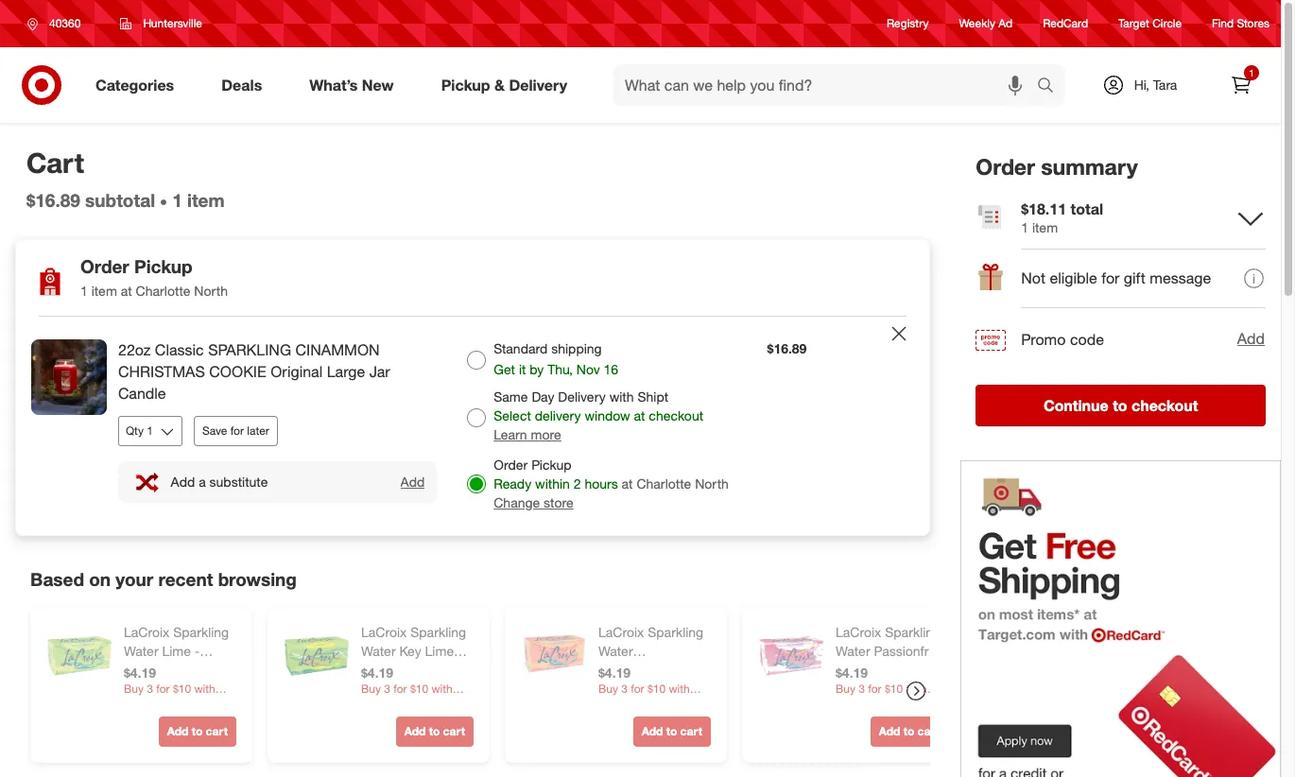 Task type: locate. For each thing, give the bounding box(es) containing it.
to for lacroix sparkling water lime - 8pk/12 fl oz cans
[[192, 725, 203, 739]]

1 up 22oz classic sparkling cinammon christmas cookie original large jar candle image
[[80, 283, 88, 299]]

lacroix inside lacroix sparkling water pamplemousse (grapefruit) - 8pk/12 fl oz cans
[[599, 624, 645, 640]]

lime
[[162, 643, 191, 659], [425, 643, 454, 659]]

0 horizontal spatial at
[[121, 283, 132, 299]]

1 sparkling from the left
[[173, 624, 229, 640]]

it
[[519, 361, 526, 378]]

3 add to cart button from the left
[[633, 717, 711, 747]]

add to cart down "lacroix sparkling water passionfruit - 8pk/12 fl oz cans"
[[879, 725, 940, 739]]

lacroix sparkling water lime - 8pk/12 fl oz cans
[[124, 624, 229, 678]]

0 horizontal spatial charlotte
[[136, 283, 191, 299]]

checkout right continue
[[1132, 396, 1199, 415]]

3 $4.19 from the left
[[599, 665, 631, 681]]

water inside "lacroix sparkling water passionfruit - 8pk/12 fl oz cans"
[[836, 643, 871, 659]]

cart item ready to fulfill group
[[16, 317, 930, 535]]

add to cart button down 'lacroix sparkling water lime - 8pk/12 fl oz cans'
[[159, 717, 236, 747]]

at inside order pickup 1 item at charlotte north
[[121, 283, 132, 299]]

8pk/12 down (grapefruit)
[[599, 700, 640, 716]]

select
[[494, 408, 531, 424]]

at inside order pickup ready within 2 hours at charlotte north change store
[[622, 476, 633, 492]]

1 add to cart from the left
[[167, 725, 228, 739]]

1 vertical spatial charlotte
[[637, 476, 692, 492]]

2 horizontal spatial pickup
[[532, 457, 572, 473]]

2 add to cart from the left
[[405, 725, 465, 739]]

add to cart
[[167, 725, 228, 739], [405, 725, 465, 739], [642, 725, 703, 739], [879, 725, 940, 739]]

order
[[976, 153, 1036, 180], [80, 256, 129, 278], [494, 457, 528, 473]]

2 vertical spatial pickup
[[532, 457, 572, 473]]

2 lime from the left
[[425, 643, 454, 659]]

to down "lacroix sparkling water passionfruit - 8pk/12 fl oz cans"
[[904, 725, 915, 739]]

summary
[[1042, 153, 1139, 180]]

to down 'lacroix sparkling water lime - 8pk/12 fl oz cans'
[[192, 725, 203, 739]]

water inside the lacroix sparkling water key lime - 8pk/12 fl oz cans
[[361, 643, 396, 659]]

water for passionfruit
[[836, 643, 871, 659]]

cans
[[197, 662, 227, 678], [434, 662, 465, 678], [836, 681, 867, 697], [672, 700, 702, 716]]

order up ready
[[494, 457, 528, 473]]

0 horizontal spatial lime
[[162, 643, 191, 659]]

cart down lacroix sparkling water key lime - 8pk/12 fl oz cans "link"
[[443, 725, 465, 739]]

2 lacroix from the left
[[361, 624, 407, 640]]

charlotte
[[136, 283, 191, 299], [637, 476, 692, 492]]

3 cart from the left
[[681, 725, 703, 739]]

1 add to cart button from the left
[[159, 717, 236, 747]]

oz down passionfruit
[[900, 662, 914, 678]]

1 vertical spatial item
[[1033, 219, 1059, 235]]

item right the subtotal
[[187, 189, 225, 211]]

water left passionfruit
[[836, 643, 871, 659]]

pickup left &
[[441, 75, 491, 94]]

1 horizontal spatial lime
[[425, 643, 454, 659]]

- inside 'lacroix sparkling water lime - 8pk/12 fl oz cans'
[[195, 643, 200, 659]]

order inside order pickup ready within 2 hours at charlotte north change store
[[494, 457, 528, 473]]

lacroix inside the lacroix sparkling water key lime - 8pk/12 fl oz cans
[[361, 624, 407, 640]]

oz down (grapefruit)
[[654, 700, 668, 716]]

code
[[1071, 330, 1105, 349]]

sparkling inside the lacroix sparkling water key lime - 8pk/12 fl oz cans
[[411, 624, 467, 640]]

$16.89
[[26, 189, 80, 211], [768, 341, 807, 357]]

tara
[[1154, 77, 1178, 93]]

lacroix inside "lacroix sparkling water passionfruit - 8pk/12 fl oz cans"
[[836, 624, 882, 640]]

0 vertical spatial charlotte
[[136, 283, 191, 299]]

$4.19 for pamplemousse
[[599, 665, 631, 681]]

water for pamplemousse
[[599, 643, 633, 659]]

1 down $18.11
[[1022, 219, 1029, 235]]

for
[[1102, 269, 1120, 288], [230, 423, 244, 438]]

lacroix inside 'lacroix sparkling water lime - 8pk/12 fl oz cans'
[[124, 624, 170, 640]]

2 vertical spatial order
[[494, 457, 528, 473]]

new
[[362, 75, 394, 94]]

fl inside 'lacroix sparkling water lime - 8pk/12 fl oz cans'
[[169, 662, 176, 678]]

4 cart from the left
[[918, 725, 940, 739]]

1 vertical spatial at
[[634, 408, 646, 424]]

22oz classic sparkling cinammon christmas cookie original large jar candle image
[[31, 340, 107, 415]]

8pk/12
[[124, 662, 165, 678], [361, 662, 403, 678], [845, 662, 886, 678], [599, 700, 640, 716]]

pickup inside order pickup ready within 2 hours at charlotte north change store
[[532, 457, 572, 473]]

north inside order pickup ready within 2 hours at charlotte north change store
[[695, 476, 729, 492]]

add to cart button down (grapefruit)
[[633, 717, 711, 747]]

pickup inside order pickup 1 item at charlotte north
[[134, 256, 193, 278]]

add to cart for lacroix sparkling water key lime - 8pk/12 fl oz cans
[[405, 725, 465, 739]]

water inside lacroix sparkling water pamplemousse (grapefruit) - 8pk/12 fl oz cans
[[599, 643, 633, 659]]

gift
[[1125, 269, 1146, 288]]

weekly ad link
[[960, 16, 1013, 32]]

fl down passionfruit
[[890, 662, 897, 678]]

cart down lacroix sparkling water pamplemousse (grapefruit) - 8pk/12 fl oz cans link
[[681, 725, 703, 739]]

lime right key
[[425, 643, 454, 659]]

lime down recent
[[162, 643, 191, 659]]

8pk/12 inside lacroix sparkling water pamplemousse (grapefruit) - 8pk/12 fl oz cans
[[599, 700, 640, 716]]

search
[[1029, 77, 1075, 96]]

add to cart button down "lacroix sparkling water passionfruit - 8pk/12 fl oz cans"
[[871, 717, 949, 747]]

item down $18.11
[[1033, 219, 1059, 235]]

lacroix down your
[[124, 624, 170, 640]]

1 horizontal spatial at
[[622, 476, 633, 492]]

order down $16.89 subtotal
[[80, 256, 129, 278]]

lacroix sparkling water passionfruit - 8pk/12 fl oz cans image
[[759, 623, 825, 690], [759, 623, 825, 690]]

get
[[494, 361, 516, 378]]

recent
[[158, 568, 213, 590]]

lacroix sparkling water lime - 8pk/12 fl oz cans image
[[46, 623, 113, 690], [46, 623, 113, 690]]

cart down "lacroix sparkling water passionfruit - 8pk/12 fl oz cans"
[[918, 725, 940, 739]]

8pk/12 down passionfruit
[[845, 662, 886, 678]]

at up 22oz
[[121, 283, 132, 299]]

lacroix sparkling water pamplemousse (grapefruit) - 8pk/12 fl oz cans image
[[521, 623, 587, 690], [521, 623, 587, 690]]

by
[[530, 361, 544, 378]]

3 sparkling from the left
[[648, 624, 704, 640]]

2 sparkling from the left
[[411, 624, 467, 640]]

order inside order pickup 1 item at charlotte north
[[80, 256, 129, 278]]

1 vertical spatial delivery
[[558, 389, 606, 405]]

jar
[[370, 362, 390, 381]]

sparkling up key
[[411, 624, 467, 640]]

0 vertical spatial delivery
[[509, 75, 568, 94]]

sparkling
[[173, 624, 229, 640], [411, 624, 467, 640], [648, 624, 704, 640], [886, 624, 941, 640]]

1 vertical spatial $16.89
[[768, 341, 807, 357]]

3 water from the left
[[599, 643, 633, 659]]

order for order pickup ready within 2 hours at charlotte north change store
[[494, 457, 528, 473]]

1 cart from the left
[[206, 725, 228, 739]]

3 add to cart from the left
[[642, 725, 703, 739]]

weekly
[[960, 16, 996, 31]]

4 $4.19 from the left
[[836, 665, 868, 681]]

$4.19
[[124, 665, 156, 681], [361, 665, 394, 681], [599, 665, 631, 681], [836, 665, 868, 681]]

add to cart button for lacroix sparkling water key lime - 8pk/12 fl oz cans
[[396, 717, 474, 747]]

1 water from the left
[[124, 643, 158, 659]]

delivery right &
[[509, 75, 568, 94]]

pickup down 1 item
[[134, 256, 193, 278]]

0 horizontal spatial checkout
[[649, 408, 704, 424]]

search button
[[1029, 64, 1075, 110]]

1 horizontal spatial item
[[187, 189, 225, 211]]

4 water from the left
[[836, 643, 871, 659]]

lacroix
[[124, 624, 170, 640], [361, 624, 407, 640], [599, 624, 645, 640], [836, 624, 882, 640]]

2 horizontal spatial at
[[634, 408, 646, 424]]

sparkling for passionfruit
[[886, 624, 941, 640]]

$16.89 for $16.89 subtotal
[[26, 189, 80, 211]]

delivery for day
[[558, 389, 606, 405]]

fl inside "lacroix sparkling water passionfruit - 8pk/12 fl oz cans"
[[890, 662, 897, 678]]

lacroix sparkling water key lime - 8pk/12 fl oz cans image
[[284, 623, 350, 690], [284, 623, 350, 690]]

order up $18.11
[[976, 153, 1036, 180]]

1 link
[[1221, 64, 1263, 106]]

fl down (grapefruit)
[[644, 700, 650, 716]]

christmas
[[118, 362, 205, 381]]

delivery
[[509, 75, 568, 94], [558, 389, 606, 405]]

categories
[[96, 75, 174, 94]]

1 horizontal spatial checkout
[[1132, 396, 1199, 415]]

8pk/12 down your
[[124, 662, 165, 678]]

0 vertical spatial $16.89
[[26, 189, 80, 211]]

1 vertical spatial for
[[230, 423, 244, 438]]

add to cart button
[[159, 717, 236, 747], [396, 717, 474, 747], [633, 717, 711, 747], [871, 717, 949, 747]]

0 vertical spatial at
[[121, 283, 132, 299]]

lacroix sparkling water pamplemousse (grapefruit) - 8pk/12 fl oz cans
[[599, 624, 704, 716]]

cart for lacroix sparkling water pamplemousse (grapefruit) - 8pk/12 fl oz cans
[[681, 725, 703, 739]]

lacroix for lacroix sparkling water key lime - 8pk/12 fl oz cans
[[361, 624, 407, 640]]

1 horizontal spatial north
[[695, 476, 729, 492]]

0 horizontal spatial pickup
[[134, 256, 193, 278]]

weekly ad
[[960, 16, 1013, 31]]

order pickup 1 item at charlotte north
[[80, 256, 228, 299]]

lacroix for lacroix sparkling water pamplemousse (grapefruit) - 8pk/12 fl oz cans
[[599, 624, 645, 640]]

8pk/12 down key
[[361, 662, 403, 678]]

to for lacroix sparkling water key lime - 8pk/12 fl oz cans
[[429, 725, 440, 739]]

item inside order pickup 1 item at charlotte north
[[91, 283, 117, 299]]

with
[[610, 389, 634, 405]]

charlotte up 'classic'
[[136, 283, 191, 299]]

lacroix up pamplemousse
[[599, 624, 645, 640]]

sparkling inside 'lacroix sparkling water lime - 8pk/12 fl oz cans'
[[173, 624, 229, 640]]

for left later
[[230, 423, 244, 438]]

more
[[531, 427, 562, 443]]

1 horizontal spatial for
[[1102, 269, 1120, 288]]

store
[[544, 495, 574, 511]]

to right continue
[[1114, 396, 1128, 415]]

2 horizontal spatial item
[[1033, 219, 1059, 235]]

oz down recent
[[179, 662, 193, 678]]

cart
[[206, 725, 228, 739], [443, 725, 465, 739], [681, 725, 703, 739], [918, 725, 940, 739]]

charlotte right 'hours'
[[637, 476, 692, 492]]

pickup up within
[[532, 457, 572, 473]]

circle
[[1153, 16, 1183, 31]]

1 horizontal spatial $16.89
[[768, 341, 807, 357]]

water for lime
[[124, 643, 158, 659]]

add to cart button down the lacroix sparkling water key lime - 8pk/12 fl oz cans
[[396, 717, 474, 747]]

sparkling inside "lacroix sparkling water passionfruit - 8pk/12 fl oz cans"
[[886, 624, 941, 640]]

water for key
[[361, 643, 396, 659]]

1 right the subtotal
[[172, 189, 182, 211]]

save for later
[[202, 423, 269, 438]]

checkout down the "shipt"
[[649, 408, 704, 424]]

1 lacroix from the left
[[124, 624, 170, 640]]

water down your
[[124, 643, 158, 659]]

0 vertical spatial pickup
[[441, 75, 491, 94]]

3 lacroix from the left
[[599, 624, 645, 640]]

add a substitute
[[171, 474, 268, 490]]

1 lime from the left
[[162, 643, 191, 659]]

add to cart down 'lacroix sparkling water lime - 8pk/12 fl oz cans'
[[167, 725, 228, 739]]

delivery down nov
[[558, 389, 606, 405]]

target circle
[[1119, 16, 1183, 31]]

0 horizontal spatial order
[[80, 256, 129, 278]]

22oz
[[118, 341, 151, 360]]

cans inside 'lacroix sparkling water lime - 8pk/12 fl oz cans'
[[197, 662, 227, 678]]

$16.89 inside 'cart item ready to fulfill' group
[[768, 341, 807, 357]]

charlotte inside order pickup 1 item at charlotte north
[[136, 283, 191, 299]]

4 sparkling from the left
[[886, 624, 941, 640]]

delivery for &
[[509, 75, 568, 94]]

4 add to cart from the left
[[879, 725, 940, 739]]

1 horizontal spatial order
[[494, 457, 528, 473]]

change store button
[[494, 494, 574, 513]]

2 water from the left
[[361, 643, 396, 659]]

fl
[[169, 662, 176, 678], [406, 662, 413, 678], [890, 662, 897, 678], [644, 700, 650, 716]]

categories link
[[79, 64, 198, 106]]

for left gift
[[1102, 269, 1120, 288]]

add to cart for lacroix sparkling water lime - 8pk/12 fl oz cans
[[167, 725, 228, 739]]

0 horizontal spatial $16.89
[[26, 189, 80, 211]]

to down lacroix sparkling water pamplemousse (grapefruit) - 8pk/12 fl oz cans link
[[667, 725, 678, 739]]

item for order pickup
[[91, 283, 117, 299]]

pickup
[[441, 75, 491, 94], [134, 256, 193, 278], [532, 457, 572, 473]]

classic
[[155, 341, 204, 360]]

cart down "lacroix sparkling water lime - 8pk/12 fl oz cans" link
[[206, 725, 228, 739]]

at right 'hours'
[[622, 476, 633, 492]]

1 vertical spatial pickup
[[134, 256, 193, 278]]

cans inside lacroix sparkling water pamplemousse (grapefruit) - 8pk/12 fl oz cans
[[672, 700, 702, 716]]

0 vertical spatial add button
[[1237, 328, 1267, 351]]

original
[[271, 362, 323, 381]]

add to cart down (grapefruit)
[[642, 725, 703, 739]]

add to cart down the lacroix sparkling water key lime - 8pk/12 fl oz cans
[[405, 725, 465, 739]]

40360 button
[[15, 7, 101, 41]]

Store pickup radio
[[468, 475, 486, 494]]

&
[[495, 75, 505, 94]]

lacroix for lacroix sparkling water lime - 8pk/12 fl oz cans
[[124, 624, 170, 640]]

delivery inside same day delivery with shipt select delivery window at checkout learn more
[[558, 389, 606, 405]]

0 vertical spatial order
[[976, 153, 1036, 180]]

fl down key
[[406, 662, 413, 678]]

2 vertical spatial item
[[91, 283, 117, 299]]

4 lacroix from the left
[[836, 624, 882, 640]]

4 add to cart button from the left
[[871, 717, 949, 747]]

north inside order pickup 1 item at charlotte north
[[194, 283, 228, 299]]

2 add to cart button from the left
[[396, 717, 474, 747]]

lacroix sparkling water passionfruit - 8pk/12 fl oz cans
[[836, 624, 944, 697]]

oz down key
[[417, 662, 430, 678]]

water inside 'lacroix sparkling water lime - 8pk/12 fl oz cans'
[[124, 643, 158, 659]]

$18.11
[[1022, 199, 1067, 218]]

cans inside the lacroix sparkling water key lime - 8pk/12 fl oz cans
[[434, 662, 465, 678]]

0 horizontal spatial add button
[[400, 473, 426, 491]]

lacroix up passionfruit
[[836, 624, 882, 640]]

0 vertical spatial north
[[194, 283, 228, 299]]

to for lacroix sparkling water passionfruit - 8pk/12 fl oz cans
[[904, 725, 915, 739]]

water left key
[[361, 643, 396, 659]]

deals link
[[205, 64, 286, 106]]

pickup for order pickup 1 item at charlotte north
[[134, 256, 193, 278]]

2 vertical spatial at
[[622, 476, 633, 492]]

$4.19 for key
[[361, 665, 394, 681]]

1 $4.19 from the left
[[124, 665, 156, 681]]

for inside button
[[230, 423, 244, 438]]

fl down based on your recent browsing
[[169, 662, 176, 678]]

sparkling inside lacroix sparkling water pamplemousse (grapefruit) - 8pk/12 fl oz cans
[[648, 624, 704, 640]]

sparkling up pamplemousse
[[648, 624, 704, 640]]

to down the lacroix sparkling water key lime - 8pk/12 fl oz cans
[[429, 725, 440, 739]]

at down the "shipt"
[[634, 408, 646, 424]]

lacroix up key
[[361, 624, 407, 640]]

north
[[194, 283, 228, 299], [695, 476, 729, 492]]

sparkling up passionfruit
[[886, 624, 941, 640]]

0 horizontal spatial for
[[230, 423, 244, 438]]

item
[[187, 189, 225, 211], [1033, 219, 1059, 235], [91, 283, 117, 299]]

water up pamplemousse
[[599, 643, 633, 659]]

what's new
[[310, 75, 394, 94]]

8pk/12 inside 'lacroix sparkling water lime - 8pk/12 fl oz cans'
[[124, 662, 165, 678]]

later
[[247, 423, 269, 438]]

checkout
[[1132, 396, 1199, 415], [649, 408, 704, 424]]

item inside $18.11 total 1 item
[[1033, 219, 1059, 235]]

None radio
[[468, 350, 486, 369], [468, 409, 486, 427], [468, 350, 486, 369], [468, 409, 486, 427]]

sparkling down recent
[[173, 624, 229, 640]]

1 vertical spatial add button
[[400, 473, 426, 491]]

1 horizontal spatial charlotte
[[637, 476, 692, 492]]

0 horizontal spatial item
[[91, 283, 117, 299]]

1 vertical spatial north
[[695, 476, 729, 492]]

ready
[[494, 476, 532, 492]]

2 horizontal spatial order
[[976, 153, 1036, 180]]

key
[[400, 643, 422, 659]]

2 $4.19 from the left
[[361, 665, 394, 681]]

add to cart for lacroix sparkling water passionfruit - 8pk/12 fl oz cans
[[879, 725, 940, 739]]

item down $16.89 subtotal
[[91, 283, 117, 299]]

2 cart from the left
[[443, 725, 465, 739]]

-
[[195, 643, 200, 659], [458, 643, 463, 659], [836, 662, 841, 678], [669, 681, 674, 697]]

water
[[124, 643, 158, 659], [361, 643, 396, 659], [599, 643, 633, 659], [836, 643, 871, 659]]

to for lacroix sparkling water pamplemousse (grapefruit) - 8pk/12 fl oz cans
[[667, 725, 678, 739]]

0 horizontal spatial north
[[194, 283, 228, 299]]

22oz classic sparkling cinammon christmas cookie original large jar candle link
[[118, 340, 437, 405]]

window
[[585, 408, 631, 424]]

1 vertical spatial order
[[80, 256, 129, 278]]



Task type: describe. For each thing, give the bounding box(es) containing it.
target circle link
[[1119, 16, 1183, 32]]

a
[[199, 474, 206, 490]]

$16.89 subtotal
[[26, 189, 155, 211]]

fl inside lacroix sparkling water pamplemousse (grapefruit) - 8pk/12 fl oz cans
[[644, 700, 650, 716]]

22oz classic sparkling cinammon christmas cookie original large jar candle
[[118, 341, 390, 403]]

huntersville
[[143, 16, 202, 30]]

redcard
[[1044, 16, 1089, 31]]

oz inside "lacroix sparkling water passionfruit - 8pk/12 fl oz cans"
[[900, 662, 914, 678]]

ad
[[999, 16, 1013, 31]]

oz inside the lacroix sparkling water key lime - 8pk/12 fl oz cans
[[417, 662, 430, 678]]

1 inside $18.11 total 1 item
[[1022, 219, 1029, 235]]

hi,
[[1135, 77, 1150, 93]]

redcard link
[[1044, 16, 1089, 32]]

sparkling for lime
[[173, 624, 229, 640]]

nov
[[577, 361, 600, 378]]

message
[[1151, 269, 1212, 288]]

sparkling for key
[[411, 624, 467, 640]]

continue
[[1044, 396, 1109, 415]]

on
[[89, 568, 111, 590]]

pickup & delivery
[[441, 75, 568, 94]]

lacroix sparkling water pamplemousse (grapefruit) - 8pk/12 fl oz cans link
[[599, 623, 708, 716]]

0 vertical spatial item
[[187, 189, 225, 211]]

pickup & delivery link
[[425, 64, 591, 106]]

cookie
[[209, 362, 266, 381]]

sparkling for pamplemousse
[[648, 624, 704, 640]]

- inside "lacroix sparkling water passionfruit - 8pk/12 fl oz cans"
[[836, 662, 841, 678]]

subtotal
[[85, 189, 155, 211]]

40360
[[49, 16, 81, 30]]

1 down stores on the right top of the page
[[1250, 67, 1255, 79]]

at inside same day delivery with shipt select delivery window at checkout learn more
[[634, 408, 646, 424]]

continue to checkout
[[1044, 396, 1199, 415]]

hours
[[585, 476, 618, 492]]

cinammon
[[296, 341, 380, 360]]

same day delivery with shipt select delivery window at checkout learn more
[[494, 389, 704, 443]]

hi, tara
[[1135, 77, 1178, 93]]

lacroix for lacroix sparkling water passionfruit - 8pk/12 fl oz cans
[[836, 624, 882, 640]]

- inside the lacroix sparkling water key lime - 8pk/12 fl oz cans
[[458, 643, 463, 659]]

learn
[[494, 427, 528, 443]]

add to cart button for lacroix sparkling water lime - 8pk/12 fl oz cans
[[159, 717, 236, 747]]

oz inside 'lacroix sparkling water lime - 8pk/12 fl oz cans'
[[179, 662, 193, 678]]

lacroix sparkling water passionfruit - 8pk/12 fl oz cans link
[[836, 623, 945, 697]]

- inside lacroix sparkling water pamplemousse (grapefruit) - 8pk/12 fl oz cans
[[669, 681, 674, 697]]

What can we help you find? suggestions appear below search field
[[614, 64, 1042, 106]]

cans inside "lacroix sparkling water passionfruit - 8pk/12 fl oz cans"
[[836, 681, 867, 697]]

standard shipping get it by thu, nov 16
[[494, 341, 619, 378]]

lime inside the lacroix sparkling water key lime - 8pk/12 fl oz cans
[[425, 643, 454, 659]]

registry link
[[887, 16, 929, 32]]

within
[[535, 476, 570, 492]]

candle
[[118, 384, 166, 403]]

2
[[574, 476, 581, 492]]

substitute
[[210, 474, 268, 490]]

1 horizontal spatial pickup
[[441, 75, 491, 94]]

lacroix sparkling water key lime - 8pk/12 fl oz cans
[[361, 624, 467, 678]]

huntersville button
[[108, 7, 215, 41]]

same
[[494, 389, 528, 405]]

not
[[1022, 269, 1046, 288]]

oz inside lacroix sparkling water pamplemousse (grapefruit) - 8pk/12 fl oz cans
[[654, 700, 668, 716]]

order for order summary
[[976, 153, 1036, 180]]

deals
[[222, 75, 262, 94]]

$4.19 for lime
[[124, 665, 156, 681]]

find stores
[[1213, 16, 1270, 31]]

based
[[30, 568, 84, 590]]

lacroix sparkling water key lime - 8pk/12 fl oz cans link
[[361, 623, 470, 678]]

browsing
[[218, 568, 297, 590]]

8pk/12 inside the lacroix sparkling water key lime - 8pk/12 fl oz cans
[[361, 662, 403, 678]]

fl inside the lacroix sparkling water key lime - 8pk/12 fl oz cans
[[406, 662, 413, 678]]

day
[[532, 389, 555, 405]]

eligible
[[1050, 269, 1098, 288]]

not eligible for gift message
[[1022, 269, 1212, 288]]

save
[[202, 423, 227, 438]]

cart for lacroix sparkling water key lime - 8pk/12 fl oz cans
[[443, 725, 465, 739]]

1 item
[[172, 189, 225, 211]]

sparkling
[[208, 341, 291, 360]]

order for order pickup 1 item at charlotte north
[[80, 256, 129, 278]]

lacroix sparkling water lime - 8pk/12 fl oz cans link
[[124, 623, 233, 678]]

add to cart for lacroix sparkling water pamplemousse (grapefruit) - 8pk/12 fl oz cans
[[642, 725, 703, 739]]

cart for lacroix sparkling water passionfruit - 8pk/12 fl oz cans
[[918, 725, 940, 739]]

add to cart button for lacroix sparkling water pamplemousse (grapefruit) - 8pk/12 fl oz cans
[[633, 717, 711, 747]]

0 vertical spatial for
[[1102, 269, 1120, 288]]

cart for lacroix sparkling water lime - 8pk/12 fl oz cans
[[206, 725, 228, 739]]

$18.11 total 1 item
[[1022, 199, 1104, 235]]

thu,
[[548, 361, 573, 378]]

item for $18.11 total
[[1033, 219, 1059, 235]]

order pickup ready within 2 hours at charlotte north change store
[[494, 457, 729, 511]]

promo code
[[1022, 330, 1105, 349]]

get free shipping on hundreds of thousands of items* with target redcard. apply now for a credit or debit redcard. *some restrictions apply. image
[[961, 460, 1282, 778]]

standard
[[494, 341, 548, 357]]

registry
[[887, 16, 929, 31]]

total
[[1071, 199, 1104, 218]]

add to cart button for lacroix sparkling water passionfruit - 8pk/12 fl oz cans
[[871, 717, 949, 747]]

lime inside 'lacroix sparkling water lime - 8pk/12 fl oz cans'
[[162, 643, 191, 659]]

1 horizontal spatial add button
[[1237, 328, 1267, 351]]

1 inside order pickup 1 item at charlotte north
[[80, 283, 88, 299]]

promo
[[1022, 330, 1066, 349]]

target
[[1119, 16, 1150, 31]]

pickup for order pickup ready within 2 hours at charlotte north change store
[[532, 457, 572, 473]]

large
[[327, 362, 365, 381]]

change
[[494, 495, 540, 511]]

stores
[[1238, 16, 1270, 31]]

$16.89 for $16.89
[[768, 341, 807, 357]]

16
[[604, 361, 619, 378]]

save for later button
[[194, 416, 278, 446]]

checkout inside same day delivery with shipt select delivery window at checkout learn more
[[649, 408, 704, 424]]

checkout inside button
[[1132, 396, 1199, 415]]

find stores link
[[1213, 16, 1270, 32]]

based on your recent browsing
[[30, 568, 297, 590]]

what's
[[310, 75, 358, 94]]

8pk/12 inside "lacroix sparkling water passionfruit - 8pk/12 fl oz cans"
[[845, 662, 886, 678]]

what's new link
[[293, 64, 418, 106]]

find
[[1213, 16, 1235, 31]]

charlotte inside order pickup ready within 2 hours at charlotte north change store
[[637, 476, 692, 492]]

delivery
[[535, 408, 581, 424]]

$4.19 for passionfruit
[[836, 665, 868, 681]]

continue to checkout button
[[976, 385, 1267, 426]]



Task type: vqa. For each thing, say whether or not it's contained in the screenshot.
'2020'
no



